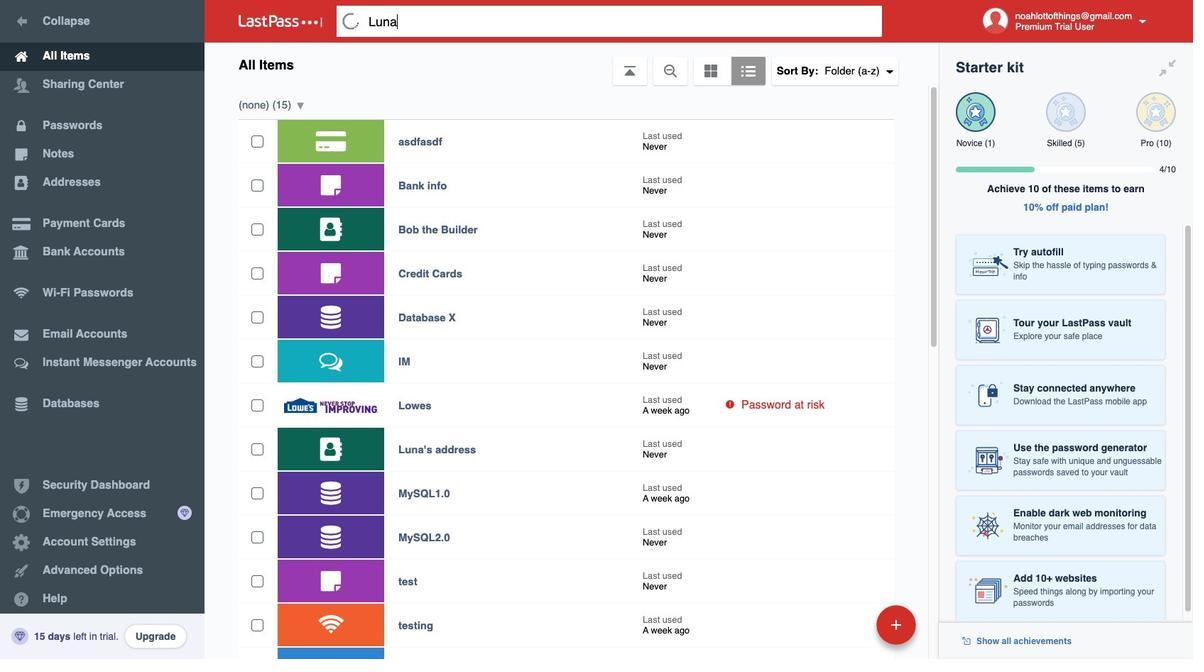 Task type: locate. For each thing, give the bounding box(es) containing it.
vault options navigation
[[205, 43, 939, 85]]

main navigation navigation
[[0, 0, 205, 660]]

lastpass image
[[239, 15, 322, 28]]

clear search image
[[337, 6, 365, 37]]



Task type: describe. For each thing, give the bounding box(es) containing it.
Search search field
[[337, 6, 904, 37]]

new item element
[[779, 605, 921, 646]]

new item navigation
[[779, 602, 925, 660]]

search my vault text field
[[337, 6, 904, 37]]



